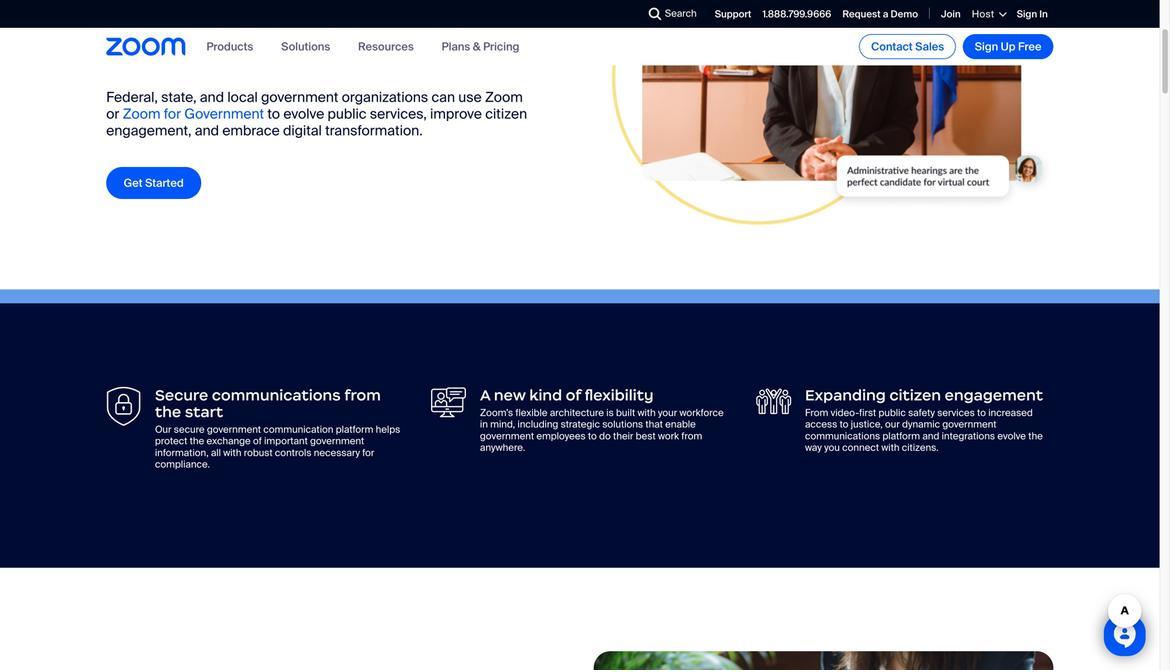 Task type: locate. For each thing, give the bounding box(es) containing it.
evolve down increased
[[998, 430, 1026, 443]]

0 horizontal spatial platform
[[336, 423, 374, 436]]

0 vertical spatial public
[[328, 105, 367, 123]]

services,
[[370, 105, 427, 123]]

1 vertical spatial for
[[362, 447, 374, 460]]

your
[[658, 407, 677, 420]]

and left local
[[200, 88, 224, 106]]

2 horizontal spatial the
[[1029, 430, 1043, 443]]

0 horizontal spatial communications
[[212, 386, 341, 405]]

zoom
[[485, 88, 523, 106], [123, 105, 161, 123]]

resources button
[[358, 39, 414, 54]]

host
[[972, 8, 995, 21]]

to left justice,
[[840, 418, 849, 431]]

host button
[[972, 8, 1006, 21]]

with inside secure communications from the start our secure government communication platform helps protect the exchange of important government information, all with robust controls necessary for compliance.
[[223, 447, 242, 460]]

1 horizontal spatial public
[[879, 407, 906, 420]]

public
[[328, 105, 367, 123], [879, 407, 906, 420]]

0 vertical spatial citizen
[[485, 105, 527, 123]]

1 vertical spatial public
[[879, 407, 906, 420]]

get
[[124, 176, 143, 190]]

from
[[344, 386, 381, 405], [682, 430, 703, 443]]

platform inside secure communications from the start our secure government communication platform helps protect the exchange of important government information, all with robust controls necessary for compliance.
[[336, 423, 374, 436]]

government up the digital
[[261, 88, 339, 106]]

sign inside sign up free link
[[975, 39, 999, 54]]

and down state, on the left of page
[[195, 122, 219, 140]]

evolve inside expanding citizen engagement from video-first public safety services to increased access to justice, our dynamic government communications platform and integrations evolve the way you connect with citizens.
[[998, 430, 1026, 443]]

from inside 'a new kind of flexibility zoom's flexible architecture is built with your workforce in mind, including strategic solutions that enable government employees to do their best work from anywhere.'
[[682, 430, 703, 443]]

for right federal,
[[164, 105, 181, 123]]

from
[[805, 407, 829, 420]]

for inside secure communications from the start our secure government communication platform helps protect the exchange of important government information, all with robust controls necessary for compliance.
[[362, 447, 374, 460]]

expanding
[[805, 386, 886, 405]]

support
[[715, 8, 752, 21]]

enable
[[665, 418, 696, 431]]

the left all
[[190, 435, 204, 448]]

sign left in
[[1017, 8, 1037, 21]]

0 vertical spatial communications
[[212, 386, 341, 405]]

of
[[566, 386, 581, 405], [253, 435, 262, 448]]

with
[[638, 407, 656, 420], [882, 442, 900, 455], [223, 447, 242, 460]]

1 horizontal spatial of
[[566, 386, 581, 405]]

protect
[[155, 435, 187, 448]]

communications inside secure communications from the start our secure government communication platform helps protect the exchange of important government information, all with robust controls necessary for compliance.
[[212, 386, 341, 405]]

0 horizontal spatial of
[[253, 435, 262, 448]]

in
[[1040, 8, 1048, 21]]

plans
[[442, 39, 470, 54]]

1 vertical spatial from
[[682, 430, 703, 443]]

a
[[480, 386, 490, 405]]

our
[[885, 418, 900, 431]]

with right built
[[638, 407, 656, 420]]

1 horizontal spatial for
[[362, 447, 374, 460]]

to inside 'a new kind of flexibility zoom's flexible architecture is built with your workforce in mind, including strategic solutions that enable government employees to do their best work from anywhere.'
[[588, 430, 597, 443]]

employees
[[537, 430, 586, 443]]

strategic
[[561, 418, 600, 431]]

public right the digital
[[328, 105, 367, 123]]

helps
[[376, 423, 400, 436]]

1 vertical spatial citizen
[[890, 386, 941, 405]]

0 horizontal spatial public
[[328, 105, 367, 123]]

1 horizontal spatial zoom
[[485, 88, 523, 106]]

of up architecture
[[566, 386, 581, 405]]

zoom's
[[480, 407, 513, 420]]

citizen inside expanding citizen engagement from video-first public safety services to increased access to justice, our dynamic government communications platform and integrations evolve the way you connect with citizens.
[[890, 386, 941, 405]]

to down the engagement
[[977, 407, 986, 420]]

1 horizontal spatial citizen
[[890, 386, 941, 405]]

and down safety at the bottom right
[[923, 430, 940, 443]]

or
[[106, 105, 119, 123]]

safety
[[908, 407, 935, 420]]

0 vertical spatial of
[[566, 386, 581, 405]]

information,
[[155, 447, 209, 460]]

0 horizontal spatial with
[[223, 447, 242, 460]]

1 vertical spatial sign
[[975, 39, 999, 54]]

1 horizontal spatial evolve
[[998, 430, 1026, 443]]

platform up necessary
[[336, 423, 374, 436]]

communications up communication
[[212, 386, 341, 405]]

citizen up safety at the bottom right
[[890, 386, 941, 405]]

public right first
[[879, 407, 906, 420]]

request a demo link
[[843, 8, 918, 21]]

zoom logo image
[[106, 38, 186, 56]]

1 vertical spatial evolve
[[998, 430, 1026, 443]]

1 horizontal spatial communications
[[805, 430, 880, 443]]

for right necessary
[[362, 447, 374, 460]]

the up "our"
[[155, 403, 181, 422]]

request
[[843, 8, 881, 21]]

citizen inside to evolve public services, improve citizen engagement, and embrace digital transformation.
[[485, 105, 527, 123]]

secure communications from the start our secure government communication platform helps protect the exchange of important government information, all with robust controls necessary for compliance.
[[155, 386, 400, 471]]

1 horizontal spatial the
[[190, 435, 204, 448]]

with down our
[[882, 442, 900, 455]]

government
[[184, 105, 264, 123]]

with inside 'a new kind of flexibility zoom's flexible architecture is built with your workforce in mind, including strategic solutions that enable government employees to do their best work from anywhere.'
[[638, 407, 656, 420]]

support link
[[715, 8, 752, 21]]

0 horizontal spatial zoom
[[123, 105, 161, 123]]

1 horizontal spatial with
[[638, 407, 656, 420]]

connect
[[842, 442, 879, 455]]

of left 'important'
[[253, 435, 262, 448]]

zoom for government
[[123, 105, 264, 123]]

to inside to evolve public services, improve citizen engagement, and embrace digital transformation.
[[267, 105, 280, 123]]

1 horizontal spatial platform
[[883, 430, 920, 443]]

search image
[[649, 8, 662, 20], [649, 8, 662, 20]]

1 vertical spatial of
[[253, 435, 262, 448]]

join link
[[941, 8, 961, 21]]

workforce
[[680, 407, 724, 420]]

0 horizontal spatial evolve
[[283, 105, 324, 123]]

zoom right or
[[123, 105, 161, 123]]

the down increased
[[1029, 430, 1043, 443]]

1 horizontal spatial from
[[682, 430, 703, 443]]

up
[[1001, 39, 1016, 54]]

sign for sign in
[[1017, 8, 1037, 21]]

do
[[599, 430, 611, 443]]

necessary
[[314, 447, 360, 460]]

sign for sign up free
[[975, 39, 999, 54]]

controls
[[275, 447, 312, 460]]

0 horizontal spatial citizen
[[485, 105, 527, 123]]

0 horizontal spatial sign
[[975, 39, 999, 54]]

citizen right use
[[485, 105, 527, 123]]

platform inside expanding citizen engagement from video-first public safety services to increased access to justice, our dynamic government communications platform and integrations evolve the way you connect with citizens.
[[883, 430, 920, 443]]

platform down safety at the bottom right
[[883, 430, 920, 443]]

with right all
[[223, 447, 242, 460]]

sign left the up
[[975, 39, 999, 54]]

2 horizontal spatial with
[[882, 442, 900, 455]]

integrations
[[942, 430, 995, 443]]

sign
[[1017, 8, 1037, 21], [975, 39, 999, 54]]

plans & pricing link
[[442, 39, 520, 54]]

1 vertical spatial communications
[[805, 430, 880, 443]]

1 horizontal spatial sign
[[1017, 8, 1037, 21]]

1 vertical spatial and
[[195, 122, 219, 140]]

from right work on the right bottom of page
[[682, 430, 703, 443]]

government down zoom's
[[480, 430, 534, 443]]

government right 'important'
[[310, 435, 364, 448]]

the
[[155, 403, 181, 422], [1029, 430, 1043, 443], [190, 435, 204, 448]]

0 vertical spatial and
[[200, 88, 224, 106]]

all
[[211, 447, 221, 460]]

citizens.
[[902, 442, 939, 455]]

our
[[155, 423, 172, 436]]

and inside federal, state, and local government organizations can use zoom or
[[200, 88, 224, 106]]

flexible
[[516, 407, 548, 420]]

0 vertical spatial for
[[164, 105, 181, 123]]

0 vertical spatial evolve
[[283, 105, 324, 123]]

flexibility
[[585, 386, 654, 405]]

contact sales link
[[860, 34, 956, 59]]

zoom right use
[[485, 88, 523, 106]]

1.888.799.9666 link
[[763, 8, 832, 21]]

0 vertical spatial from
[[344, 386, 381, 405]]

0 vertical spatial sign
[[1017, 8, 1037, 21]]

communications down the "video-"
[[805, 430, 880, 443]]

get started
[[124, 176, 184, 190]]

2 vertical spatial and
[[923, 430, 940, 443]]

access
[[805, 418, 838, 431]]

&
[[473, 39, 481, 54]]

sign up free
[[975, 39, 1042, 54]]

from up the helps at the left
[[344, 386, 381, 405]]

started
[[145, 176, 184, 190]]

government down the engagement
[[943, 418, 997, 431]]

evolve right embrace
[[283, 105, 324, 123]]

government
[[261, 88, 339, 106], [943, 418, 997, 431], [207, 423, 261, 436], [480, 430, 534, 443], [310, 435, 364, 448]]

to left the digital
[[267, 105, 280, 123]]

0 horizontal spatial from
[[344, 386, 381, 405]]

to left do
[[588, 430, 597, 443]]

communications
[[212, 386, 341, 405], [805, 430, 880, 443]]

to evolve public services, improve citizen engagement, and embrace digital transformation.
[[106, 105, 527, 140]]

1.888.799.9666
[[763, 8, 832, 21]]



Task type: describe. For each thing, give the bounding box(es) containing it.
engagement,
[[106, 122, 192, 140]]

zoom inside federal, state, and local government organizations can use zoom or
[[485, 88, 523, 106]]

of inside secure communications from the start our secure government communication platform helps protect the exchange of important government information, all with robust controls necessary for compliance.
[[253, 435, 262, 448]]

use
[[459, 88, 482, 106]]

0 horizontal spatial for
[[164, 105, 181, 123]]

new
[[494, 386, 526, 405]]

improve
[[430, 105, 482, 123]]

architecture
[[550, 407, 604, 420]]

free
[[1018, 39, 1042, 54]]

government up all
[[207, 423, 261, 436]]

engagement
[[945, 386, 1043, 405]]

the inside expanding citizen engagement from video-first public safety services to increased access to justice, our dynamic government communications platform and integrations evolve the way you connect with citizens.
[[1029, 430, 1043, 443]]

secure
[[174, 423, 205, 436]]

government inside federal, state, and local government organizations can use zoom or
[[261, 88, 339, 106]]

expanding citizen engagement from video-first public safety services to increased access to justice, our dynamic government communications platform and integrations evolve the way you connect with citizens.
[[805, 386, 1043, 455]]

products
[[207, 39, 253, 54]]

local
[[227, 88, 258, 106]]

products button
[[207, 39, 253, 54]]

important
[[264, 435, 308, 448]]

anywhere.
[[480, 442, 525, 455]]

start
[[185, 403, 223, 422]]

search
[[665, 7, 697, 20]]

join
[[941, 8, 961, 21]]

resources
[[358, 39, 414, 54]]

sign up free link
[[963, 34, 1054, 59]]

best
[[636, 430, 656, 443]]

public inside expanding citizen engagement from video-first public safety services to increased access to justice, our dynamic government communications platform and integrations evolve the way you connect with citizens.
[[879, 407, 906, 420]]

increased
[[989, 407, 1033, 420]]

demo
[[891, 8, 918, 21]]

request a demo
[[843, 8, 918, 21]]

solutions
[[281, 39, 330, 54]]

built
[[616, 407, 635, 420]]

work
[[658, 430, 679, 443]]

solutions
[[603, 418, 643, 431]]

sales
[[916, 39, 944, 54]]

computer with speaking icon image
[[431, 387, 466, 418]]

zoom for government link
[[123, 105, 264, 123]]

mind,
[[490, 418, 515, 431]]

a
[[883, 8, 889, 21]]

public inside to evolve public services, improve citizen engagement, and embrace digital transformation.
[[328, 105, 367, 123]]

can
[[432, 88, 455, 106]]

including
[[518, 418, 558, 431]]

of inside 'a new kind of flexibility zoom's flexible architecture is built with your workforce in mind, including strategic solutions that enable government employees to do their best work from anywhere.'
[[566, 386, 581, 405]]

state,
[[161, 88, 197, 106]]

services
[[938, 407, 975, 420]]

exchange
[[207, 435, 251, 448]]

pricing
[[483, 39, 520, 54]]

embrace
[[222, 122, 280, 140]]

is
[[606, 407, 614, 420]]

and inside expanding citizen engagement from video-first public safety services to increased access to justice, our dynamic government communications platform and integrations evolve the way you connect with citizens.
[[923, 430, 940, 443]]

team standing image
[[756, 387, 791, 417]]

way
[[805, 442, 822, 455]]

compliance.
[[155, 459, 210, 471]]

evolve inside to evolve public services, improve citizen engagement, and embrace digital transformation.
[[283, 105, 324, 123]]

solutions button
[[281, 39, 330, 54]]

federal, state, and local government organizations can use zoom or
[[106, 88, 523, 123]]

organizations
[[342, 88, 428, 106]]

that
[[646, 418, 663, 431]]

communications inside expanding citizen engagement from video-first public safety services to increased access to justice, our dynamic government communications platform and integrations evolve the way you connect with citizens.
[[805, 430, 880, 443]]

first
[[859, 407, 877, 420]]

from inside secure communications from the start our secure government communication platform helps protect the exchange of important government information, all with robust controls necessary for compliance.
[[344, 386, 381, 405]]

with inside expanding citizen engagement from video-first public safety services to increased access to justice, our dynamic government communications platform and integrations evolve the way you connect with citizens.
[[882, 442, 900, 455]]

robust
[[244, 447, 273, 460]]

a new kind of flexibility zoom's flexible architecture is built with your workforce in mind, including strategic solutions that enable government employees to do their best work from anywhere.
[[480, 386, 724, 455]]

contact sales
[[871, 39, 944, 54]]

justice,
[[851, 418, 883, 431]]

their
[[613, 430, 634, 443]]

communication
[[263, 423, 334, 436]]

and inside to evolve public services, improve citizen engagement, and embrace digital transformation.
[[195, 122, 219, 140]]

digital
[[283, 122, 322, 140]]

contact
[[871, 39, 913, 54]]

sign in link
[[1017, 8, 1048, 21]]

sign in
[[1017, 8, 1048, 21]]

transformation.
[[325, 122, 423, 140]]

government inside expanding citizen engagement from video-first public safety services to increased access to justice, our dynamic government communications platform and integrations evolve the way you connect with citizens.
[[943, 418, 997, 431]]

kind
[[529, 386, 562, 405]]

video-
[[831, 407, 859, 420]]

dynamic
[[902, 418, 940, 431]]

get started link
[[106, 167, 201, 199]]

you
[[824, 442, 840, 455]]

shield with lock image
[[106, 387, 141, 426]]

federal,
[[106, 88, 158, 106]]

0 horizontal spatial the
[[155, 403, 181, 422]]

government inside 'a new kind of flexibility zoom's flexible architecture is built with your workforce in mind, including strategic solutions that enable government employees to do their best work from anywhere.'
[[480, 430, 534, 443]]

plans & pricing
[[442, 39, 520, 54]]



Task type: vqa. For each thing, say whether or not it's contained in the screenshot.
the rightmost for
yes



